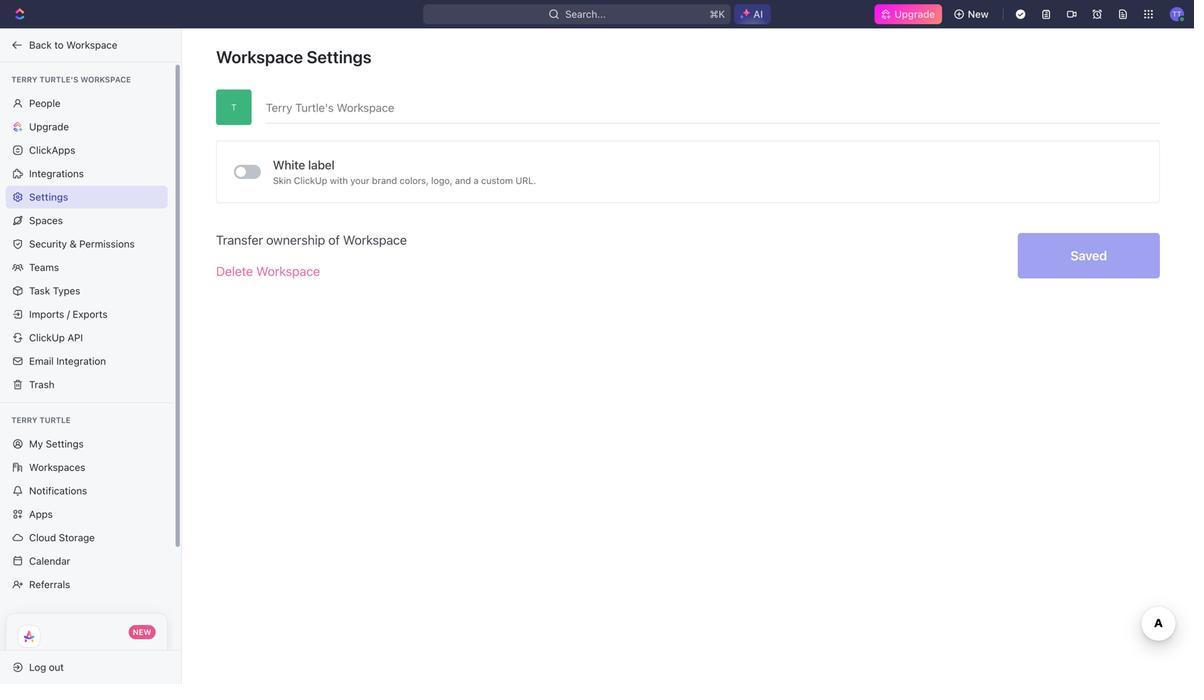 Task type: locate. For each thing, give the bounding box(es) containing it.
1 terry from the top
[[11, 75, 37, 84]]

apps link
[[6, 503, 168, 526]]

my settings link
[[6, 433, 168, 456]]

email
[[29, 355, 54, 367]]

white
[[273, 158, 305, 172]]

workspace inside button
[[66, 39, 117, 51]]

1 vertical spatial settings
[[29, 191, 68, 203]]

upgrade
[[895, 8, 935, 20], [29, 121, 69, 133]]

back to workspace
[[29, 39, 117, 51]]

transfer ownership of workspace button
[[216, 225, 407, 256]]

clickup down imports
[[29, 332, 65, 344]]

clickup
[[294, 175, 327, 186], [29, 332, 65, 344]]

new button
[[948, 3, 997, 26]]

2 vertical spatial settings
[[46, 438, 84, 450]]

ai button
[[734, 4, 771, 24]]

0 horizontal spatial clickup
[[29, 332, 65, 344]]

upgrade link up clickapps link
[[6, 116, 168, 138]]

0 horizontal spatial upgrade link
[[6, 116, 168, 138]]

0 vertical spatial upgrade
[[895, 8, 935, 20]]

integration
[[56, 355, 106, 367]]

0 vertical spatial settings
[[307, 47, 372, 67]]

terry
[[11, 75, 37, 84], [11, 416, 37, 425]]

1 vertical spatial terry
[[11, 416, 37, 425]]

notifications link
[[6, 480, 168, 503]]

1 vertical spatial clickup
[[29, 332, 65, 344]]

turtle's
[[39, 75, 78, 84]]

1 horizontal spatial upgrade
[[895, 8, 935, 20]]

security
[[29, 238, 67, 250]]

search...
[[565, 8, 606, 20]]

white label skin clickup with your brand colors, logo, and a custom url.
[[273, 158, 536, 186]]

transfer ownership of workspace
[[216, 232, 407, 248]]

storage
[[59, 532, 95, 544]]

t
[[231, 102, 237, 112]]

0 vertical spatial terry
[[11, 75, 37, 84]]

integrations link
[[6, 162, 168, 185]]

2 terry from the top
[[11, 416, 37, 425]]

security & permissions
[[29, 238, 135, 250]]

0 vertical spatial clickup
[[294, 175, 327, 186]]

clickup down label
[[294, 175, 327, 186]]

permissions
[[79, 238, 135, 250]]

calendar link
[[6, 550, 168, 573]]

terry turtle's workspace
[[11, 75, 131, 84]]

referrals
[[29, 579, 70, 591]]

upgrade link
[[875, 4, 942, 24], [6, 116, 168, 138]]

0 vertical spatial upgrade link
[[875, 4, 942, 24]]

cloud storage
[[29, 532, 95, 544]]

tt
[[1173, 10, 1182, 18]]

terry for my settings
[[11, 416, 37, 425]]

0 horizontal spatial upgrade
[[29, 121, 69, 133]]

0 vertical spatial new
[[968, 8, 989, 20]]

terry turtle
[[11, 416, 71, 425]]

task types
[[29, 285, 80, 297]]

skin
[[273, 175, 291, 186]]

my settings
[[29, 438, 84, 450]]

types
[[53, 285, 80, 297]]

workspaces
[[29, 462, 85, 473]]

url.
[[516, 175, 536, 186]]

⌘k
[[710, 8, 725, 20]]

workspace up t
[[216, 47, 303, 67]]

1 vertical spatial upgrade link
[[6, 116, 168, 138]]

with
[[330, 175, 348, 186]]

exports
[[73, 309, 108, 320]]

upgrade left new button
[[895, 8, 935, 20]]

workspace
[[66, 39, 117, 51], [216, 47, 303, 67], [81, 75, 131, 84], [343, 232, 407, 248], [256, 264, 320, 279]]

back
[[29, 39, 52, 51]]

spaces
[[29, 215, 63, 226]]

clickup api link
[[6, 327, 168, 349]]

new
[[968, 8, 989, 20], [133, 628, 151, 637]]

Team Na﻿me text field
[[266, 90, 1160, 123]]

delete
[[216, 264, 253, 279]]

clickup inside white label skin clickup with your brand colors, logo, and a custom url.
[[294, 175, 327, 186]]

1 horizontal spatial clickup
[[294, 175, 327, 186]]

label
[[308, 158, 335, 172]]

workspace right of
[[343, 232, 407, 248]]

settings
[[307, 47, 372, 67], [29, 191, 68, 203], [46, 438, 84, 450]]

apps
[[29, 509, 53, 520]]

of
[[328, 232, 340, 248]]

1 horizontal spatial new
[[968, 8, 989, 20]]

clickup api
[[29, 332, 83, 344]]

back to workspace button
[[6, 34, 168, 57]]

log out
[[29, 662, 64, 674]]

terry up my at left
[[11, 416, 37, 425]]

0 horizontal spatial new
[[133, 628, 151, 637]]

my
[[29, 438, 43, 450]]

upgrade up clickapps
[[29, 121, 69, 133]]

workspace down ownership
[[256, 264, 320, 279]]

terry for people
[[11, 75, 37, 84]]

terry up people
[[11, 75, 37, 84]]

clickup inside "link"
[[29, 332, 65, 344]]

and
[[455, 175, 471, 186]]

workspace right the to
[[66, 39, 117, 51]]

&
[[70, 238, 77, 250]]

turtle
[[39, 416, 71, 425]]

transfer ownership of workspace button
[[216, 225, 407, 256]]

1 vertical spatial new
[[133, 628, 151, 637]]

upgrade link left new button
[[875, 4, 942, 24]]



Task type: describe. For each thing, give the bounding box(es) containing it.
integrations
[[29, 168, 84, 180]]

delete workspace
[[216, 264, 320, 279]]

colors,
[[400, 175, 429, 186]]

notifications
[[29, 485, 87, 497]]

new inside button
[[968, 8, 989, 20]]

referrals link
[[6, 574, 168, 596]]

transfer
[[216, 232, 263, 248]]

teams
[[29, 262, 59, 273]]

log
[[29, 662, 46, 674]]

custom
[[481, 175, 513, 186]]

1 horizontal spatial upgrade link
[[875, 4, 942, 24]]

logo,
[[431, 175, 453, 186]]

settings for my
[[46, 438, 84, 450]]

task types link
[[6, 280, 168, 303]]

trash
[[29, 379, 55, 391]]

ai
[[754, 8, 763, 20]]

1 vertical spatial upgrade
[[29, 121, 69, 133]]

task
[[29, 285, 50, 297]]

imports
[[29, 309, 64, 320]]

brand
[[372, 175, 397, 186]]

trash link
[[6, 374, 168, 396]]

people link
[[6, 92, 168, 115]]

cloud
[[29, 532, 56, 544]]

security & permissions link
[[6, 233, 168, 256]]

settings link
[[6, 186, 168, 209]]

cloud storage link
[[6, 527, 168, 550]]

workspace up people link
[[81, 75, 131, 84]]

workspace inside dropdown button
[[343, 232, 407, 248]]

email integration
[[29, 355, 106, 367]]

people
[[29, 97, 61, 109]]

your
[[351, 175, 370, 186]]

log out button
[[6, 657, 169, 679]]

clickapps
[[29, 144, 75, 156]]

saved
[[1071, 248, 1107, 263]]

saved button
[[1018, 233, 1160, 279]]

email integration link
[[6, 350, 168, 373]]

settings for workspace
[[307, 47, 372, 67]]

teams link
[[6, 256, 168, 279]]

imports / exports link
[[6, 303, 168, 326]]

delete workspace button
[[216, 256, 320, 287]]

to
[[54, 39, 64, 51]]

out
[[49, 662, 64, 674]]

/
[[67, 309, 70, 320]]

calendar
[[29, 556, 70, 567]]

workspace settings
[[216, 47, 372, 67]]

workspaces link
[[6, 456, 168, 479]]

a
[[474, 175, 479, 186]]

clickapps link
[[6, 139, 168, 162]]

api
[[68, 332, 83, 344]]

ownership
[[266, 232, 325, 248]]

spaces link
[[6, 209, 168, 232]]

imports / exports
[[29, 309, 108, 320]]

tt button
[[1166, 3, 1189, 26]]



Task type: vqa. For each thing, say whether or not it's contained in the screenshot.
middle 3
no



